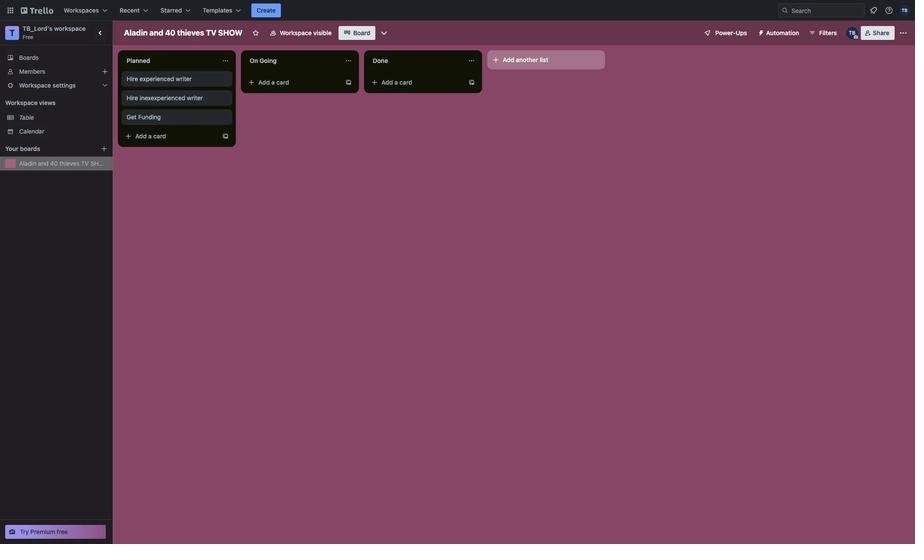 Task type: vqa. For each thing, say whether or not it's contained in the screenshot.
Switch to… icon
no



Task type: describe. For each thing, give the bounding box(es) containing it.
sm image
[[755, 26, 767, 38]]

add board image
[[101, 145, 108, 152]]

aladin inside the aladin and 40 thieves tv show link
[[19, 160, 36, 167]]

power-ups button
[[699, 26, 753, 40]]

add a card button for done
[[368, 75, 465, 89]]

add a card for planned
[[135, 132, 166, 140]]

0 notifications image
[[869, 5, 879, 16]]

hire for hire inexexperienced writer
[[127, 94, 138, 102]]

tb_lord's workspace free
[[23, 25, 86, 40]]

customize views image
[[380, 29, 389, 37]]

workspaces button
[[59, 3, 113, 17]]

add another list button
[[488, 50, 606, 69]]

1 vertical spatial aladin and 40 thieves tv show
[[19, 160, 109, 167]]

funding
[[138, 113, 161, 121]]

your boards
[[5, 145, 40, 152]]

add another list
[[503, 56, 549, 63]]

and inside text field
[[149, 28, 163, 37]]

add a card button for on going
[[245, 75, 342, 89]]

add inside "button"
[[503, 56, 515, 63]]

workspace visible button
[[264, 26, 337, 40]]

workspace for workspace visible
[[280, 29, 312, 36]]

boards link
[[0, 51, 113, 65]]

On Going text field
[[245, 54, 340, 68]]

hire inexexperienced writer link
[[127, 94, 227, 102]]

a for planned
[[148, 132, 152, 140]]

list
[[540, 56, 549, 63]]

a for done
[[395, 79, 398, 86]]

show menu image
[[900, 29, 908, 37]]

add a card for on going
[[259, 79, 289, 86]]

thieves inside text field
[[177, 28, 204, 37]]

tb_lord's
[[23, 25, 52, 32]]

workspace for workspace settings
[[19, 82, 51, 89]]

table link
[[19, 113, 108, 122]]

calendar
[[19, 128, 44, 135]]

on going
[[250, 57, 277, 64]]

workspace settings
[[19, 82, 76, 89]]

writer for hire experienced writer
[[176, 75, 192, 82]]

settings
[[53, 82, 76, 89]]

add a card for done
[[382, 79, 413, 86]]

card for planned
[[153, 132, 166, 140]]

power-
[[716, 29, 736, 36]]

on
[[250, 57, 258, 64]]

create from template… image
[[222, 133, 229, 140]]

filters button
[[807, 26, 840, 40]]

your
[[5, 145, 18, 152]]

aladin and 40 thieves tv show link
[[19, 159, 109, 168]]

going
[[260, 57, 277, 64]]

done
[[373, 57, 388, 64]]

t
[[9, 28, 15, 38]]

add for on going
[[259, 79, 270, 86]]

automation
[[767, 29, 800, 36]]

members
[[19, 68, 45, 75]]

aladin inside aladin and 40 thieves tv show text field
[[124, 28, 148, 37]]

planned
[[127, 57, 150, 64]]

boards
[[20, 145, 40, 152]]

show inside text field
[[218, 28, 243, 37]]

primary element
[[0, 0, 916, 21]]

another
[[516, 56, 539, 63]]

tb_lord (tylerblack44) image
[[847, 27, 859, 39]]

experienced
[[140, 75, 174, 82]]

hire for hire experienced writer
[[127, 75, 138, 82]]

calendar link
[[19, 127, 108, 136]]

filters
[[820, 29, 838, 36]]

views
[[39, 99, 56, 106]]

recent
[[120, 7, 140, 14]]

workspace visible
[[280, 29, 332, 36]]

board link
[[339, 26, 376, 40]]

open information menu image
[[885, 6, 894, 15]]

automation button
[[755, 26, 805, 40]]

templates
[[203, 7, 233, 14]]



Task type: locate. For each thing, give the bounding box(es) containing it.
boards
[[19, 54, 39, 61]]

add a card down the going
[[259, 79, 289, 86]]

hire down planned
[[127, 75, 138, 82]]

show down templates dropdown button
[[218, 28, 243, 37]]

1 horizontal spatial create from template… image
[[469, 79, 475, 86]]

0 horizontal spatial add a card button
[[121, 129, 219, 143]]

1 vertical spatial 40
[[50, 160, 58, 167]]

1 horizontal spatial tv
[[206, 28, 217, 37]]

1 hire from the top
[[127, 75, 138, 82]]

recent button
[[115, 3, 154, 17]]

workspace for workspace views
[[5, 99, 38, 106]]

board
[[354, 29, 371, 36]]

ups
[[736, 29, 748, 36]]

0 vertical spatial hire
[[127, 75, 138, 82]]

0 vertical spatial 40
[[165, 28, 176, 37]]

workspace inside button
[[280, 29, 312, 36]]

1 vertical spatial workspace
[[19, 82, 51, 89]]

1 horizontal spatial and
[[149, 28, 163, 37]]

workspace left visible
[[280, 29, 312, 36]]

starred
[[161, 7, 182, 14]]

aladin
[[124, 28, 148, 37], [19, 160, 36, 167]]

card for done
[[400, 79, 413, 86]]

1 horizontal spatial aladin
[[124, 28, 148, 37]]

add
[[503, 56, 515, 63], [259, 79, 270, 86], [382, 79, 393, 86], [135, 132, 147, 140]]

0 horizontal spatial aladin
[[19, 160, 36, 167]]

free
[[23, 34, 33, 40]]

add a card
[[259, 79, 289, 86], [382, 79, 413, 86], [135, 132, 166, 140]]

writer for hire inexexperienced writer
[[187, 94, 203, 102]]

0 vertical spatial thieves
[[177, 28, 204, 37]]

and
[[149, 28, 163, 37], [38, 160, 49, 167]]

thieves down starred dropdown button
[[177, 28, 204, 37]]

members link
[[0, 65, 113, 79]]

t link
[[5, 26, 19, 40]]

add down done
[[382, 79, 393, 86]]

aladin down the 'boards'
[[19, 160, 36, 167]]

workspace navigation collapse icon image
[[95, 27, 107, 39]]

Done text field
[[368, 54, 463, 68]]

aladin and 40 thieves tv show
[[124, 28, 243, 37], [19, 160, 109, 167]]

add down "on going"
[[259, 79, 270, 86]]

aladin and 40 thieves tv show down your boards with 1 items element
[[19, 160, 109, 167]]

add for done
[[382, 79, 393, 86]]

2 horizontal spatial a
[[395, 79, 398, 86]]

try
[[20, 528, 29, 535]]

40 down your boards with 1 items element
[[50, 160, 58, 167]]

hire experienced writer
[[127, 75, 192, 82]]

0 horizontal spatial a
[[148, 132, 152, 140]]

thieves
[[177, 28, 204, 37], [59, 160, 79, 167]]

40 down starred
[[165, 28, 176, 37]]

Board name text field
[[120, 26, 247, 40]]

card down the done text box
[[400, 79, 413, 86]]

0 horizontal spatial create from template… image
[[345, 79, 352, 86]]

2 horizontal spatial card
[[400, 79, 413, 86]]

0 vertical spatial tv
[[206, 28, 217, 37]]

1 horizontal spatial thieves
[[177, 28, 204, 37]]

tv inside text field
[[206, 28, 217, 37]]

back to home image
[[21, 3, 53, 17]]

visible
[[314, 29, 332, 36]]

tb_lord's workspace link
[[23, 25, 86, 32]]

workspace views
[[5, 99, 56, 106]]

workspaces
[[64, 7, 99, 14]]

add a card button down get funding link
[[121, 129, 219, 143]]

0 vertical spatial and
[[149, 28, 163, 37]]

1 vertical spatial show
[[91, 160, 109, 167]]

add a card down done
[[382, 79, 413, 86]]

workspace
[[280, 29, 312, 36], [19, 82, 51, 89], [5, 99, 38, 106]]

add left another
[[503, 56, 515, 63]]

0 horizontal spatial 40
[[50, 160, 58, 167]]

create button
[[252, 3, 281, 17]]

card down on going text field
[[277, 79, 289, 86]]

tyler black (tylerblack44) image
[[900, 5, 911, 16]]

workspace down members on the top left
[[19, 82, 51, 89]]

0 vertical spatial show
[[218, 28, 243, 37]]

0 vertical spatial aladin
[[124, 28, 148, 37]]

get funding link
[[127, 113, 227, 121]]

starred button
[[155, 3, 196, 17]]

and down your boards with 1 items element
[[38, 160, 49, 167]]

2 create from template… image from the left
[[469, 79, 475, 86]]

create from template… image
[[345, 79, 352, 86], [469, 79, 475, 86]]

your boards with 1 items element
[[5, 144, 88, 154]]

0 vertical spatial aladin and 40 thieves tv show
[[124, 28, 243, 37]]

star or unstar board image
[[252, 30, 259, 36]]

0 horizontal spatial show
[[91, 160, 109, 167]]

create
[[257, 7, 276, 14]]

add down get funding
[[135, 132, 147, 140]]

add a card down "funding"
[[135, 132, 166, 140]]

table
[[19, 114, 34, 121]]

2 vertical spatial workspace
[[5, 99, 38, 106]]

a down "funding"
[[148, 132, 152, 140]]

aladin down the recent popup button
[[124, 28, 148, 37]]

create from template… image for on going
[[345, 79, 352, 86]]

power-ups
[[716, 29, 748, 36]]

hire experienced writer link
[[127, 75, 227, 83]]

1 horizontal spatial add a card button
[[245, 75, 342, 89]]

1 horizontal spatial 40
[[165, 28, 176, 37]]

2 horizontal spatial add a card button
[[368, 75, 465, 89]]

thieves down your boards with 1 items element
[[59, 160, 79, 167]]

1 horizontal spatial card
[[277, 79, 289, 86]]

1 vertical spatial aladin
[[19, 160, 36, 167]]

add a card button down on going text field
[[245, 75, 342, 89]]

40 inside text field
[[165, 28, 176, 37]]

0 horizontal spatial thieves
[[59, 160, 79, 167]]

Planned text field
[[121, 54, 217, 68]]

show
[[218, 28, 243, 37], [91, 160, 109, 167]]

aladin and 40 thieves tv show down starred dropdown button
[[124, 28, 243, 37]]

add a card button down the done text box
[[368, 75, 465, 89]]

1 horizontal spatial a
[[272, 79, 275, 86]]

aladin and 40 thieves tv show inside text field
[[124, 28, 243, 37]]

a down the done text box
[[395, 79, 398, 86]]

1 create from template… image from the left
[[345, 79, 352, 86]]

40
[[165, 28, 176, 37], [50, 160, 58, 167]]

a
[[272, 79, 275, 86], [395, 79, 398, 86], [148, 132, 152, 140]]

1 vertical spatial thieves
[[59, 160, 79, 167]]

workspace inside popup button
[[19, 82, 51, 89]]

1 horizontal spatial show
[[218, 28, 243, 37]]

workspace settings button
[[0, 79, 113, 92]]

inexexperienced
[[140, 94, 185, 102]]

share button
[[861, 26, 895, 40]]

templates button
[[198, 3, 246, 17]]

share
[[874, 29, 890, 36]]

0 vertical spatial writer
[[176, 75, 192, 82]]

hire
[[127, 75, 138, 82], [127, 94, 138, 102]]

card down "funding"
[[153, 132, 166, 140]]

show down add board image
[[91, 160, 109, 167]]

tv
[[206, 28, 217, 37], [81, 160, 89, 167]]

0 horizontal spatial card
[[153, 132, 166, 140]]

writer
[[176, 75, 192, 82], [187, 94, 203, 102]]

create from template… image for done
[[469, 79, 475, 86]]

tv down templates at top
[[206, 28, 217, 37]]

0 vertical spatial workspace
[[280, 29, 312, 36]]

2 hire from the top
[[127, 94, 138, 102]]

search image
[[782, 7, 789, 14]]

hire inexexperienced writer
[[127, 94, 203, 102]]

1 horizontal spatial add a card
[[259, 79, 289, 86]]

this member is an admin of this board. image
[[855, 35, 858, 39]]

0 horizontal spatial add a card
[[135, 132, 166, 140]]

1 horizontal spatial aladin and 40 thieves tv show
[[124, 28, 243, 37]]

try premium free
[[20, 528, 68, 535]]

writer up hire inexexperienced writer link
[[176, 75, 192, 82]]

tv down the calendar link in the top left of the page
[[81, 160, 89, 167]]

0 horizontal spatial and
[[38, 160, 49, 167]]

get funding
[[127, 113, 161, 121]]

0 horizontal spatial tv
[[81, 160, 89, 167]]

a for on going
[[272, 79, 275, 86]]

card
[[277, 79, 289, 86], [400, 79, 413, 86], [153, 132, 166, 140]]

0 horizontal spatial aladin and 40 thieves tv show
[[19, 160, 109, 167]]

Search field
[[789, 4, 865, 17]]

1 vertical spatial and
[[38, 160, 49, 167]]

try premium free button
[[5, 525, 106, 539]]

workspace
[[54, 25, 86, 32]]

add for planned
[[135, 132, 147, 140]]

writer down hire experienced writer link on the top of page
[[187, 94, 203, 102]]

2 horizontal spatial add a card
[[382, 79, 413, 86]]

a down the going
[[272, 79, 275, 86]]

1 vertical spatial writer
[[187, 94, 203, 102]]

hire up get
[[127, 94, 138, 102]]

premium
[[30, 528, 55, 535]]

free
[[57, 528, 68, 535]]

1 vertical spatial hire
[[127, 94, 138, 102]]

1 vertical spatial tv
[[81, 160, 89, 167]]

add a card button
[[245, 75, 342, 89], [368, 75, 465, 89], [121, 129, 219, 143]]

get
[[127, 113, 137, 121]]

card for on going
[[277, 79, 289, 86]]

workspace up table
[[5, 99, 38, 106]]

add a card button for planned
[[121, 129, 219, 143]]

and down starred
[[149, 28, 163, 37]]



